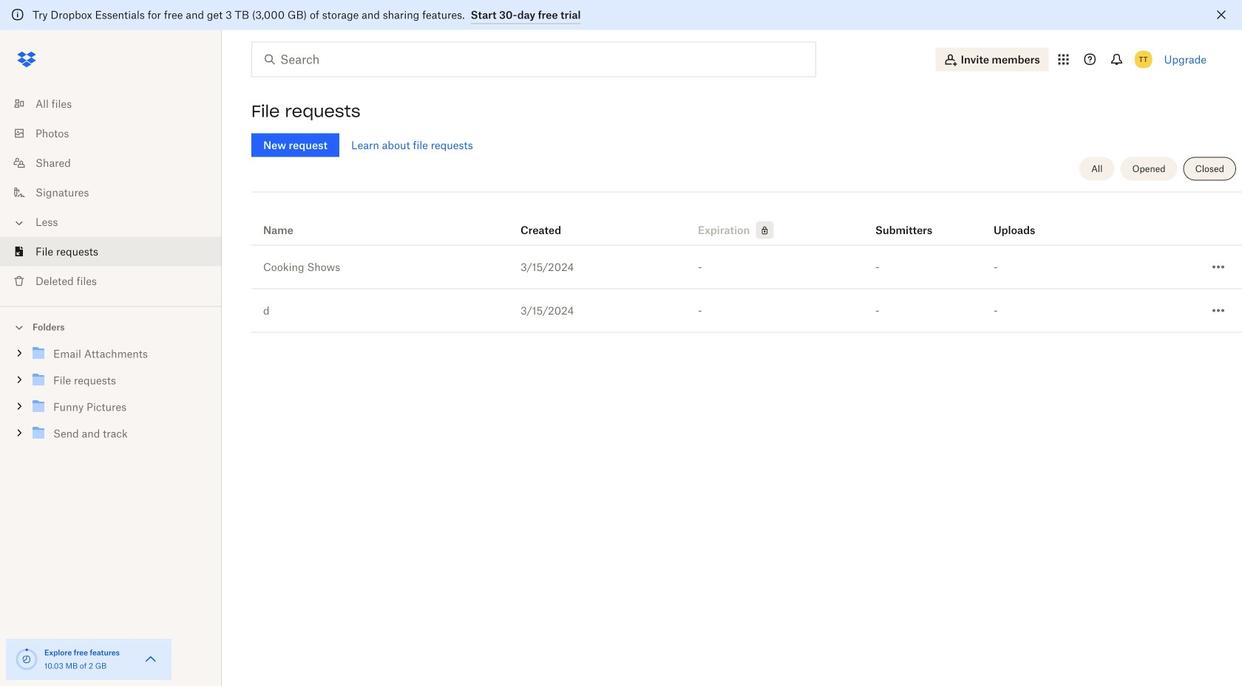 Task type: vqa. For each thing, say whether or not it's contained in the screenshot.
the Quota usage 'progress bar'
yes



Task type: locate. For each thing, give the bounding box(es) containing it.
less image
[[12, 216, 27, 231]]

alert
[[0, 0, 1242, 30]]

table
[[251, 198, 1242, 333]]

column header
[[875, 204, 935, 239], [994, 204, 1053, 239]]

quota usage image
[[15, 648, 38, 672]]

1 row from the top
[[251, 198, 1242, 246]]

1 horizontal spatial column header
[[994, 204, 1053, 239]]

group
[[0, 338, 222, 458]]

list item
[[0, 237, 222, 267]]

3 row from the top
[[251, 289, 1242, 333]]

row
[[251, 198, 1242, 246], [251, 246, 1242, 289], [251, 289, 1242, 333]]

0 horizontal spatial column header
[[875, 204, 935, 239]]

row group
[[251, 246, 1242, 333]]

dropbox image
[[12, 45, 41, 74]]

list
[[0, 80, 222, 306]]



Task type: describe. For each thing, give the bounding box(es) containing it.
pro trial element
[[750, 221, 774, 239]]

2 column header from the left
[[994, 204, 1053, 239]]

2 row from the top
[[251, 246, 1242, 289]]

Search in folder "Dropbox" text field
[[280, 51, 785, 68]]

1 column header from the left
[[875, 204, 935, 239]]

quota usage progress bar
[[15, 648, 38, 672]]



